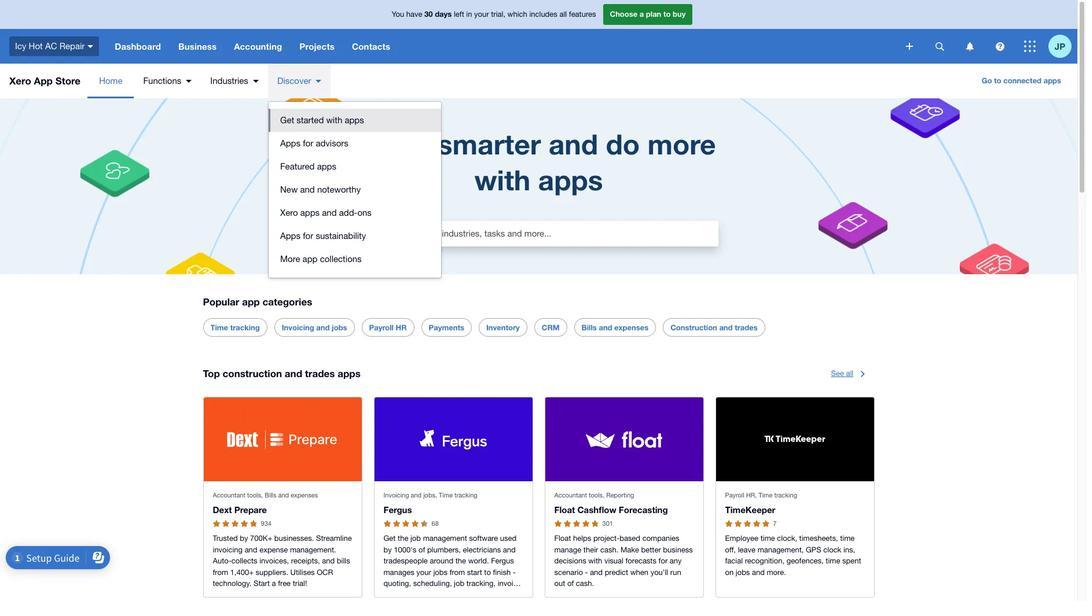 Task type: vqa. For each thing, say whether or not it's contained in the screenshot.
Insights
no



Task type: describe. For each thing, give the bounding box(es) containing it.
tools, for and
[[247, 493, 263, 500]]

choose
[[610, 9, 638, 19]]

apps for apps for sustainability
[[280, 231, 301, 241]]

hr
[[396, 323, 407, 333]]

get for get started with apps
[[280, 115, 294, 125]]

navigation containing dashboard
[[106, 29, 898, 64]]

0 vertical spatial cash.
[[601, 546, 619, 555]]

tracking,
[[467, 580, 496, 589]]

contacts
[[352, 41, 391, 52]]

1 horizontal spatial -
[[513, 569, 516, 577]]

bills inside accountant tools, bills and expenses dext prepare
[[265, 493, 277, 500]]

home
[[99, 76, 122, 86]]

more
[[648, 127, 716, 160]]

spent
[[843, 557, 862, 566]]

timekeeper app logo image
[[760, 430, 831, 450]]

see all link
[[831, 365, 875, 384]]

geofences,
[[787, 557, 824, 566]]

scenario
[[555, 569, 583, 577]]

scheduling,
[[413, 580, 452, 589]]

hr,
[[746, 493, 757, 500]]

new and noteworthy button
[[269, 178, 441, 202]]

decisions
[[555, 557, 587, 566]]

to right go
[[995, 76, 1002, 85]]

start
[[467, 569, 482, 577]]

934
[[261, 521, 272, 528]]

apps down invoicing and jobs "button"
[[338, 368, 361, 380]]

gps
[[806, 546, 822, 555]]

invoicing and jobs
[[282, 323, 347, 333]]

xero apps and add-ons
[[280, 208, 372, 218]]

hot
[[29, 41, 43, 51]]

bills and expenses
[[582, 323, 649, 333]]

float helps project-based companies manage their cash. make better business decisions with visual forecasts for any scenario - and predict when you'll run out of cash.
[[555, 535, 693, 589]]

projects button
[[291, 29, 343, 64]]

apps inside get started with apps button
[[345, 115, 364, 125]]

invoicing for invoicing and jobs
[[282, 323, 314, 333]]

ac
[[45, 41, 57, 51]]

run
[[671, 569, 682, 577]]

0 horizontal spatial job
[[411, 535, 421, 544]]

0 horizontal spatial -
[[396, 591, 399, 600]]

payroll hr
[[369, 323, 407, 333]]

popular app categories
[[203, 296, 312, 308]]

time down 7
[[761, 535, 775, 544]]

more app collections
[[280, 254, 362, 264]]

apps for apps for advisors
[[280, 138, 301, 148]]

time tracking button
[[211, 319, 260, 337]]

banner containing jp
[[0, 0, 1078, 64]]

jobs,
[[423, 493, 437, 500]]

get the job management software used by 1000's of plumbers, electricians and tradespeople around the world. fergus manages your jobs from start to finish - quoting, scheduling, job tracking, invoic ing - and integrates with xero to giv
[[384, 535, 522, 602]]

auto-
[[213, 557, 232, 566]]

get started with apps
[[280, 115, 364, 125]]

go to connected apps link
[[975, 72, 1069, 90]]

payroll for payroll hr
[[369, 323, 394, 333]]

see
[[831, 369, 844, 378]]

facial
[[725, 557, 743, 566]]

icy hot ac repair
[[15, 41, 85, 51]]

repair
[[59, 41, 85, 51]]

businesses.
[[274, 535, 314, 544]]

group containing get started with apps
[[269, 102, 441, 278]]

1 horizontal spatial the
[[456, 557, 466, 566]]

top construction and trades apps
[[203, 368, 361, 380]]

xero apps and add-ons button
[[269, 202, 441, 225]]

and inside work smarter and do more with apps
[[549, 127, 598, 160]]

projects
[[300, 41, 335, 52]]

ons
[[358, 208, 372, 218]]

employee time clock, timesheets, time off, leave management, gps clock ins, facial recognition, geofences, time spent on jobs and more.
[[725, 535, 862, 577]]

jobs inside "button"
[[332, 323, 347, 333]]

time inside payroll hr, time tracking timekeeper
[[759, 493, 773, 500]]

discover button
[[268, 64, 331, 98]]

work
[[362, 127, 430, 160]]

apps inside xero apps and add-ons button
[[300, 208, 320, 218]]

expenses inside accountant tools, bills and expenses dext prepare
[[291, 493, 318, 500]]

free
[[278, 580, 291, 589]]

and inside the invoicing and jobs, time tracking fergus
[[411, 493, 422, 500]]

apps for sustainability
[[280, 231, 366, 241]]

world.
[[468, 557, 489, 566]]

clock,
[[777, 535, 798, 544]]

tracking inside payroll hr, time tracking timekeeper
[[775, 493, 798, 500]]

and inside the float helps project-based companies manage their cash. make better business decisions with visual forecasts for any scenario - and predict when you'll run out of cash.
[[590, 569, 603, 577]]

a inside the trusted by 700k+ businesses. streamline invoicing and expense management. auto-collects invoices, receipts, and bills from 1,400+ suppliers. utilises ocr technology. start a free trial!
[[272, 580, 276, 589]]

tracking inside the invoicing and jobs, time tracking fergus
[[455, 493, 478, 500]]

electricians
[[463, 546, 501, 555]]

receipts,
[[291, 557, 320, 566]]

dext prepare logo image
[[227, 431, 338, 450]]

plan
[[646, 9, 662, 19]]

to right start
[[484, 569, 491, 577]]

have
[[406, 10, 423, 19]]

collections
[[320, 254, 362, 264]]

svg image inside icy hot ac repair popup button
[[88, 45, 93, 48]]

plumbers,
[[427, 546, 461, 555]]

apps for sustainability button
[[269, 225, 441, 248]]

see all
[[831, 369, 854, 378]]

all inside you have 30 days left in your trial, which includes all features
[[560, 10, 567, 19]]

construction
[[671, 323, 718, 333]]

reporting
[[607, 493, 634, 500]]

payroll hr, time tracking timekeeper
[[725, 493, 798, 515]]

more
[[280, 254, 300, 264]]

fergus inside the get the job management software used by 1000's of plumbers, electricians and tradespeople around the world. fergus manages your jobs from start to finish - quoting, scheduling, job tracking, invoic ing - and integrates with xero to giv
[[491, 557, 514, 566]]

time up ins,
[[841, 535, 855, 544]]

inventory
[[487, 323, 520, 333]]

trusted
[[213, 535, 238, 544]]

your inside you have 30 days left in your trial, which includes all features
[[474, 10, 489, 19]]

ing
[[384, 591, 394, 600]]

crm
[[542, 323, 560, 333]]

connected
[[1004, 76, 1042, 85]]

fergus inside the invoicing and jobs, time tracking fergus
[[384, 505, 412, 515]]

store
[[55, 75, 81, 87]]

invoicing and jobs, time tracking fergus
[[384, 493, 478, 515]]

expense
[[260, 546, 288, 555]]

go to connected apps
[[982, 76, 1062, 85]]

left
[[454, 10, 464, 19]]

invoicing and jobs button
[[282, 319, 347, 337]]

software
[[469, 535, 498, 544]]

functions
[[143, 76, 181, 86]]

contacts button
[[343, 29, 399, 64]]

301
[[603, 521, 613, 528]]

1 vertical spatial job
[[454, 580, 465, 589]]

with inside work smarter and do more with apps
[[475, 163, 531, 196]]

accountant for dext prepare
[[213, 493, 246, 500]]

time inside button
[[211, 323, 228, 333]]

payments
[[429, 323, 465, 333]]

dashboard
[[115, 41, 161, 52]]

business
[[178, 41, 217, 52]]



Task type: locate. For each thing, give the bounding box(es) containing it.
0 horizontal spatial your
[[417, 569, 431, 577]]

employee
[[725, 535, 759, 544]]

tools, up the prepare
[[247, 493, 263, 500]]

1 vertical spatial your
[[417, 569, 431, 577]]

payroll left hr
[[369, 323, 394, 333]]

which
[[508, 10, 528, 19]]

trades right construction at the bottom right of the page
[[735, 323, 758, 333]]

apps inside featured apps button
[[317, 162, 337, 171]]

tracking down "popular app categories"
[[230, 323, 260, 333]]

any
[[670, 557, 682, 566]]

1 vertical spatial float
[[555, 535, 571, 544]]

of inside the float helps project-based companies manage their cash. make better business decisions with visual forecasts for any scenario - and predict when you'll run out of cash.
[[568, 580, 574, 589]]

payroll inside payroll hr, time tracking timekeeper
[[725, 493, 745, 500]]

for
[[303, 138, 313, 148], [303, 231, 313, 241], [659, 557, 668, 566]]

700k+
[[250, 535, 272, 544]]

1 horizontal spatial time
[[439, 493, 453, 500]]

0 vertical spatial a
[[640, 9, 644, 19]]

0 vertical spatial invoicing
[[282, 323, 314, 333]]

fergus link
[[384, 505, 412, 515]]

0 horizontal spatial jobs
[[332, 323, 347, 333]]

xero down "new"
[[280, 208, 298, 218]]

1 vertical spatial xero
[[280, 208, 298, 218]]

1 horizontal spatial trades
[[735, 323, 758, 333]]

0 vertical spatial trades
[[735, 323, 758, 333]]

0 vertical spatial app
[[303, 254, 318, 264]]

float
[[555, 505, 575, 515], [555, 535, 571, 544]]

1 horizontal spatial all
[[847, 369, 854, 378]]

all
[[560, 10, 567, 19], [847, 369, 854, 378]]

and inside "button"
[[316, 323, 330, 333]]

with right integrates
[[451, 591, 465, 600]]

xero inside xero apps and add-ons button
[[280, 208, 298, 218]]

you have 30 days left in your trial, which includes all features
[[392, 9, 596, 19]]

list box
[[269, 102, 441, 278]]

0 horizontal spatial by
[[240, 535, 248, 544]]

0 horizontal spatial payroll
[[369, 323, 394, 333]]

1 vertical spatial get
[[384, 535, 396, 544]]

by left 1000's
[[384, 546, 392, 555]]

app
[[303, 254, 318, 264], [242, 296, 260, 308]]

2 horizontal spatial -
[[585, 569, 588, 577]]

buy
[[673, 9, 686, 19]]

all right see
[[847, 369, 854, 378]]

xero for xero app store
[[9, 75, 31, 87]]

1 horizontal spatial expenses
[[615, 323, 649, 333]]

apps up the more
[[280, 231, 301, 241]]

accountant inside accountant tools, reporting float cashflow forecasting
[[555, 493, 587, 500]]

2 vertical spatial xero
[[467, 591, 483, 600]]

- right scenario
[[585, 569, 588, 577]]

discover
[[277, 76, 311, 86]]

apps inside work smarter and do more with apps
[[538, 163, 603, 196]]

suppliers.
[[256, 569, 288, 577]]

bills
[[337, 557, 350, 566]]

work smarter and do more with apps
[[362, 127, 716, 196]]

1 horizontal spatial get
[[384, 535, 396, 544]]

0 horizontal spatial all
[[560, 10, 567, 19]]

with down smarter
[[475, 163, 531, 196]]

from inside the trusted by 700k+ businesses. streamline invoicing and expense management. auto-collects invoices, receipts, and bills from 1,400+ suppliers. utilises ocr technology. start a free trial!
[[213, 569, 228, 577]]

apps inside apps for sustainability button
[[280, 231, 301, 241]]

1 vertical spatial a
[[272, 580, 276, 589]]

time right the jobs,
[[439, 493, 453, 500]]

1 vertical spatial cash.
[[576, 580, 594, 589]]

0 vertical spatial your
[[474, 10, 489, 19]]

with inside get started with apps button
[[326, 115, 342, 125]]

for up you'll
[[659, 557, 668, 566]]

used
[[500, 535, 517, 544]]

expenses inside button
[[615, 323, 649, 333]]

- right finish
[[513, 569, 516, 577]]

accountant tools, bills and expenses dext prepare
[[213, 493, 318, 515]]

0 vertical spatial bills
[[582, 323, 597, 333]]

1 horizontal spatial by
[[384, 546, 392, 555]]

by inside the trusted by 700k+ businesses. streamline invoicing and expense management. auto-collects invoices, receipts, and bills from 1,400+ suppliers. utilises ocr technology. start a free trial!
[[240, 535, 248, 544]]

0 vertical spatial fergus
[[384, 505, 412, 515]]

float up manage
[[555, 535, 571, 544]]

- right ing
[[396, 591, 399, 600]]

2 accountant from the left
[[555, 493, 587, 500]]

invoicing inside the invoicing and jobs, time tracking fergus
[[384, 493, 409, 500]]

get for get the job management software used by 1000's of plumbers, electricians and tradespeople around the world. fergus manages your jobs from start to finish - quoting, scheduling, job tracking, invoic ing - and integrates with xero to giv
[[384, 535, 396, 544]]

tools, inside accountant tools, bills and expenses dext prepare
[[247, 493, 263, 500]]

1 vertical spatial bills
[[265, 493, 277, 500]]

app right the more
[[303, 254, 318, 264]]

float inside accountant tools, reporting float cashflow forecasting
[[555, 505, 575, 515]]

invoicing up fergus link
[[384, 493, 409, 500]]

get started with apps button
[[269, 109, 441, 132]]

visual
[[605, 557, 624, 566]]

all left features at the top right of the page
[[560, 10, 567, 19]]

the up 1000's
[[398, 535, 409, 544]]

around
[[430, 557, 454, 566]]

1 horizontal spatial a
[[640, 9, 644, 19]]

menu containing home
[[88, 64, 331, 98]]

0 horizontal spatial expenses
[[291, 493, 318, 500]]

for inside the float helps project-based companies manage their cash. make better business decisions with visual forecasts for any scenario - and predict when you'll run out of cash.
[[659, 557, 668, 566]]

0 vertical spatial payroll
[[369, 323, 394, 333]]

you
[[392, 10, 404, 19]]

business button
[[170, 29, 225, 64]]

accountant tools, reporting float cashflow forecasting
[[555, 493, 668, 515]]

timekeeper
[[725, 505, 776, 515]]

invoicing inside invoicing and jobs "button"
[[282, 323, 314, 333]]

0 vertical spatial expenses
[[615, 323, 649, 333]]

- inside the float helps project-based companies manage their cash. make better business decisions with visual forecasts for any scenario - and predict when you'll run out of cash.
[[585, 569, 588, 577]]

invoic
[[498, 580, 521, 589]]

apps right 'connected'
[[1044, 76, 1062, 85]]

1 horizontal spatial your
[[474, 10, 489, 19]]

apps for advisors
[[280, 138, 349, 148]]

1 accountant from the left
[[213, 493, 246, 500]]

apps up featured
[[280, 138, 301, 148]]

noteworthy
[[317, 185, 361, 195]]

2 horizontal spatial jobs
[[736, 569, 750, 577]]

0 vertical spatial by
[[240, 535, 248, 544]]

1 horizontal spatial tracking
[[455, 493, 478, 500]]

app
[[34, 75, 53, 87]]

Search apps, industries, tasks and more... field
[[387, 223, 718, 245]]

xero app store
[[9, 75, 81, 87]]

0 vertical spatial job
[[411, 535, 421, 544]]

your up the scheduling,
[[417, 569, 431, 577]]

float left cashflow
[[555, 505, 575, 515]]

start
[[254, 580, 270, 589]]

with up "advisors"
[[326, 115, 342, 125]]

expenses
[[615, 323, 649, 333], [291, 493, 318, 500]]

of right 1000's
[[419, 546, 425, 555]]

for for advisors
[[303, 138, 313, 148]]

icy hot ac repair button
[[0, 29, 106, 64]]

and inside employee time clock, timesheets, time off, leave management, gps clock ins, facial recognition, geofences, time spent on jobs and more.
[[752, 569, 765, 577]]

dext prepare link
[[213, 505, 267, 515]]

2 horizontal spatial tracking
[[775, 493, 798, 500]]

app inside button
[[303, 254, 318, 264]]

payroll for payroll hr, time tracking timekeeper
[[725, 493, 745, 500]]

from inside the get the job management software used by 1000's of plumbers, electricians and tradespeople around the world. fergus manages your jobs from start to finish - quoting, scheduling, job tracking, invoic ing - and integrates with xero to giv
[[450, 569, 465, 577]]

get left the started
[[280, 115, 294, 125]]

leave
[[738, 546, 756, 555]]

go
[[982, 76, 993, 85]]

banner
[[0, 0, 1078, 64]]

job up 1000's
[[411, 535, 421, 544]]

2 from from the left
[[450, 569, 465, 577]]

xero down tracking,
[[467, 591, 483, 600]]

1 vertical spatial invoicing
[[384, 493, 409, 500]]

management
[[423, 535, 467, 544]]

1 horizontal spatial invoicing
[[384, 493, 409, 500]]

1 vertical spatial by
[[384, 546, 392, 555]]

inventory button
[[487, 319, 520, 337]]

and
[[549, 127, 598, 160], [300, 185, 315, 195], [322, 208, 337, 218], [316, 323, 330, 333], [599, 323, 613, 333], [720, 323, 733, 333], [285, 368, 302, 380], [278, 493, 289, 500], [411, 493, 422, 500], [245, 546, 257, 555], [503, 546, 516, 555], [322, 557, 335, 566], [590, 569, 603, 577], [752, 569, 765, 577], [401, 591, 414, 600]]

get inside button
[[280, 115, 294, 125]]

1 horizontal spatial from
[[450, 569, 465, 577]]

apps inside button
[[280, 138, 301, 148]]

2 vertical spatial for
[[659, 557, 668, 566]]

to inside "banner"
[[664, 9, 671, 19]]

jobs inside the get the job management software used by 1000's of plumbers, electricians and tradespeople around the world. fergus manages your jobs from start to finish - quoting, scheduling, job tracking, invoic ing - and integrates with xero to giv
[[434, 569, 448, 577]]

jobs left payroll hr button
[[332, 323, 347, 333]]

in
[[466, 10, 472, 19]]

1 horizontal spatial jobs
[[434, 569, 448, 577]]

trades inside construction and trades button
[[735, 323, 758, 333]]

0 vertical spatial the
[[398, 535, 409, 544]]

cash. down project-
[[601, 546, 619, 555]]

tracking
[[230, 323, 260, 333], [455, 493, 478, 500], [775, 493, 798, 500]]

1 tools, from the left
[[247, 493, 263, 500]]

popular
[[203, 296, 239, 308]]

manage
[[555, 546, 582, 555]]

ocr
[[317, 569, 333, 577]]

jp
[[1055, 41, 1066, 51]]

1,400+
[[230, 569, 254, 577]]

jobs right on
[[736, 569, 750, 577]]

1 vertical spatial for
[[303, 231, 313, 241]]

1 vertical spatial expenses
[[291, 493, 318, 500]]

app right popular
[[242, 296, 260, 308]]

payroll hr button
[[369, 319, 407, 337]]

functions button
[[134, 64, 201, 98]]

app for categories
[[242, 296, 260, 308]]

tracking inside button
[[230, 323, 260, 333]]

apps up search apps, industries, tasks and more... field
[[538, 163, 603, 196]]

ins,
[[844, 546, 856, 555]]

xero for xero apps and add-ons
[[280, 208, 298, 218]]

invoicing down categories
[[282, 323, 314, 333]]

featured apps button
[[269, 155, 441, 178]]

2 float from the top
[[555, 535, 571, 544]]

0 horizontal spatial trades
[[305, 368, 335, 380]]

featured apps
[[280, 162, 337, 171]]

crm button
[[542, 319, 560, 337]]

apps up the apps for advisors button
[[345, 115, 364, 125]]

float cashflow forecasting app logo image
[[584, 430, 664, 450]]

apps inside go to connected apps link
[[1044, 76, 1062, 85]]

1 vertical spatial app
[[242, 296, 260, 308]]

timesheets,
[[800, 535, 838, 544]]

0 horizontal spatial tools,
[[247, 493, 263, 500]]

0 horizontal spatial a
[[272, 580, 276, 589]]

0 horizontal spatial get
[[280, 115, 294, 125]]

0 horizontal spatial xero
[[9, 75, 31, 87]]

0 horizontal spatial tracking
[[230, 323, 260, 333]]

accountant up dext
[[213, 493, 246, 500]]

float inside the float helps project-based companies manage their cash. make better business decisions with visual forecasts for any scenario - and predict when you'll run out of cash.
[[555, 535, 571, 544]]

and inside accountant tools, bills and expenses dext prepare
[[278, 493, 289, 500]]

make
[[621, 546, 639, 555]]

payroll left hr,
[[725, 493, 745, 500]]

for for sustainability
[[303, 231, 313, 241]]

menu
[[88, 64, 331, 98]]

from left start
[[450, 569, 465, 577]]

days
[[435, 9, 452, 19]]

for up more app collections
[[303, 231, 313, 241]]

jobs down around
[[434, 569, 448, 577]]

trades down invoicing and jobs "button"
[[305, 368, 335, 380]]

tools,
[[247, 493, 263, 500], [589, 493, 605, 500]]

2 apps from the top
[[280, 231, 301, 241]]

1 float from the top
[[555, 505, 575, 515]]

tools, for float
[[589, 493, 605, 500]]

0 horizontal spatial fergus
[[384, 505, 412, 515]]

add-
[[339, 208, 358, 218]]

accountant for float cashflow forecasting
[[555, 493, 587, 500]]

to down tracking,
[[485, 591, 491, 600]]

manages
[[384, 569, 415, 577]]

fergus up finish
[[491, 557, 514, 566]]

xero
[[9, 75, 31, 87], [280, 208, 298, 218], [467, 591, 483, 600]]

get inside the get the job management software used by 1000's of plumbers, electricians and tradespeople around the world. fergus manages your jobs from start to finish - quoting, scheduling, job tracking, invoic ing - and integrates with xero to giv
[[384, 535, 396, 544]]

time inside the invoicing and jobs, time tracking fergus
[[439, 493, 453, 500]]

cash.
[[601, 546, 619, 555], [576, 580, 594, 589]]

invoices,
[[260, 557, 289, 566]]

1 horizontal spatial cash.
[[601, 546, 619, 555]]

1 vertical spatial trades
[[305, 368, 335, 380]]

1 horizontal spatial of
[[568, 580, 574, 589]]

the left the world.
[[456, 557, 466, 566]]

0 vertical spatial apps
[[280, 138, 301, 148]]

accountant up cashflow
[[555, 493, 587, 500]]

smarter
[[438, 127, 541, 160]]

the
[[398, 535, 409, 544], [456, 557, 466, 566]]

your right in
[[474, 10, 489, 19]]

1 horizontal spatial xero
[[280, 208, 298, 218]]

Work smarter and do more with apps search field
[[0, 98, 1078, 275]]

a left free
[[272, 580, 276, 589]]

1 horizontal spatial app
[[303, 254, 318, 264]]

invoicing
[[282, 323, 314, 333], [384, 493, 409, 500]]

accounting
[[234, 41, 282, 52]]

featured
[[280, 162, 315, 171]]

1 horizontal spatial fergus
[[491, 557, 514, 566]]

job left tracking,
[[454, 580, 465, 589]]

0 horizontal spatial from
[[213, 569, 228, 577]]

time down clock
[[826, 557, 841, 566]]

bills inside button
[[582, 323, 597, 333]]

1000's
[[394, 546, 417, 555]]

with down their
[[589, 557, 603, 566]]

1 vertical spatial the
[[456, 557, 466, 566]]

2 horizontal spatial xero
[[467, 591, 483, 600]]

svg image
[[1025, 41, 1036, 52], [936, 42, 944, 51], [966, 42, 974, 51], [996, 42, 1005, 51], [906, 43, 913, 50], [88, 45, 93, 48]]

1 vertical spatial payroll
[[725, 493, 745, 500]]

app for collections
[[303, 254, 318, 264]]

1 vertical spatial apps
[[280, 231, 301, 241]]

with
[[326, 115, 342, 125], [475, 163, 531, 196], [589, 557, 603, 566], [451, 591, 465, 600]]

0 vertical spatial xero
[[9, 75, 31, 87]]

fergus app logo image
[[420, 430, 487, 450]]

0 horizontal spatial app
[[242, 296, 260, 308]]

for up featured apps
[[303, 138, 313, 148]]

companies
[[643, 535, 680, 544]]

apps down "advisors"
[[317, 162, 337, 171]]

do
[[606, 127, 640, 160]]

list box containing get started with apps
[[269, 102, 441, 278]]

accountant inside accountant tools, bills and expenses dext prepare
[[213, 493, 246, 500]]

of inside the get the job management software used by 1000's of plumbers, electricians and tradespeople around the world. fergus manages your jobs from start to finish - quoting, scheduling, job tracking, invoic ing - and integrates with xero to giv
[[419, 546, 425, 555]]

navigation
[[106, 29, 898, 64]]

0 horizontal spatial time
[[211, 323, 228, 333]]

of right out
[[568, 580, 574, 589]]

1 apps from the top
[[280, 138, 301, 148]]

0 vertical spatial float
[[555, 505, 575, 515]]

0 horizontal spatial accountant
[[213, 493, 246, 500]]

from down auto-
[[213, 569, 228, 577]]

icy
[[15, 41, 26, 51]]

jobs inside employee time clock, timesheets, time off, leave management, gps clock ins, facial recognition, geofences, time spent on jobs and more.
[[736, 569, 750, 577]]

payroll inside button
[[369, 323, 394, 333]]

finish
[[493, 569, 511, 577]]

cash. down scenario
[[576, 580, 594, 589]]

tools, inside accountant tools, reporting float cashflow forecasting
[[589, 493, 605, 500]]

time right hr,
[[759, 493, 773, 500]]

1 horizontal spatial bills
[[582, 323, 597, 333]]

time
[[211, 323, 228, 333], [439, 493, 453, 500], [759, 493, 773, 500]]

tracking right the jobs,
[[455, 493, 478, 500]]

1 vertical spatial fergus
[[491, 557, 514, 566]]

when
[[631, 569, 649, 577]]

by left 700k+
[[240, 535, 248, 544]]

with inside the float helps project-based companies manage their cash. make better business decisions with visual forecasts for any scenario - and predict when you'll run out of cash.
[[589, 557, 603, 566]]

1 vertical spatial of
[[568, 580, 574, 589]]

0 vertical spatial all
[[560, 10, 567, 19]]

1 vertical spatial all
[[847, 369, 854, 378]]

your inside the get the job management software used by 1000's of plumbers, electricians and tradespeople around the world. fergus manages your jobs from start to finish - quoting, scheduling, job tracking, invoic ing - and integrates with xero to giv
[[417, 569, 431, 577]]

bills up the prepare
[[265, 493, 277, 500]]

by inside the get the job management software used by 1000's of plumbers, electricians and tradespeople around the world. fergus manages your jobs from start to finish - quoting, scheduling, job tracking, invoic ing - and integrates with xero to giv
[[384, 546, 392, 555]]

sustainability
[[316, 231, 366, 241]]

0 horizontal spatial cash.
[[576, 580, 594, 589]]

1 horizontal spatial payroll
[[725, 493, 745, 500]]

to
[[664, 9, 671, 19], [995, 76, 1002, 85], [484, 569, 491, 577], [485, 591, 491, 600]]

timekeeper link
[[725, 505, 776, 515]]

0 horizontal spatial of
[[419, 546, 425, 555]]

apps down new and noteworthy
[[300, 208, 320, 218]]

1 horizontal spatial accountant
[[555, 493, 587, 500]]

home button
[[88, 64, 134, 98]]

on
[[725, 569, 734, 577]]

to left the buy at the top
[[664, 9, 671, 19]]

bills right the crm
[[582, 323, 597, 333]]

a left plan
[[640, 9, 644, 19]]

invoicing for invoicing and jobs, time tracking fergus
[[384, 493, 409, 500]]

0 vertical spatial get
[[280, 115, 294, 125]]

you'll
[[651, 569, 669, 577]]

more app collections button
[[269, 248, 441, 271]]

get up 1000's
[[384, 535, 396, 544]]

fergus up 1000's
[[384, 505, 412, 515]]

0 horizontal spatial invoicing
[[282, 323, 314, 333]]

tools, up cashflow
[[589, 493, 605, 500]]

0 vertical spatial for
[[303, 138, 313, 148]]

xero left app at left
[[9, 75, 31, 87]]

streamline
[[316, 535, 352, 544]]

0 horizontal spatial bills
[[265, 493, 277, 500]]

1 horizontal spatial tools,
[[589, 493, 605, 500]]

time down popular
[[211, 323, 228, 333]]

tracking up 7
[[775, 493, 798, 500]]

2 horizontal spatial time
[[759, 493, 773, 500]]

0 horizontal spatial the
[[398, 535, 409, 544]]

1 from from the left
[[213, 569, 228, 577]]

based
[[620, 535, 641, 544]]

group
[[269, 102, 441, 278]]

xero inside the get the job management software used by 1000's of plumbers, electricians and tradespeople around the world. fergus manages your jobs from start to finish - quoting, scheduling, job tracking, invoic ing - and integrates with xero to giv
[[467, 591, 483, 600]]

tradespeople
[[384, 557, 428, 566]]

1 horizontal spatial job
[[454, 580, 465, 589]]

2 tools, from the left
[[589, 493, 605, 500]]

0 vertical spatial of
[[419, 546, 425, 555]]

with inside the get the job management software used by 1000's of plumbers, electricians and tradespeople around the world. fergus manages your jobs from start to finish - quoting, scheduling, job tracking, invoic ing - and integrates with xero to giv
[[451, 591, 465, 600]]



